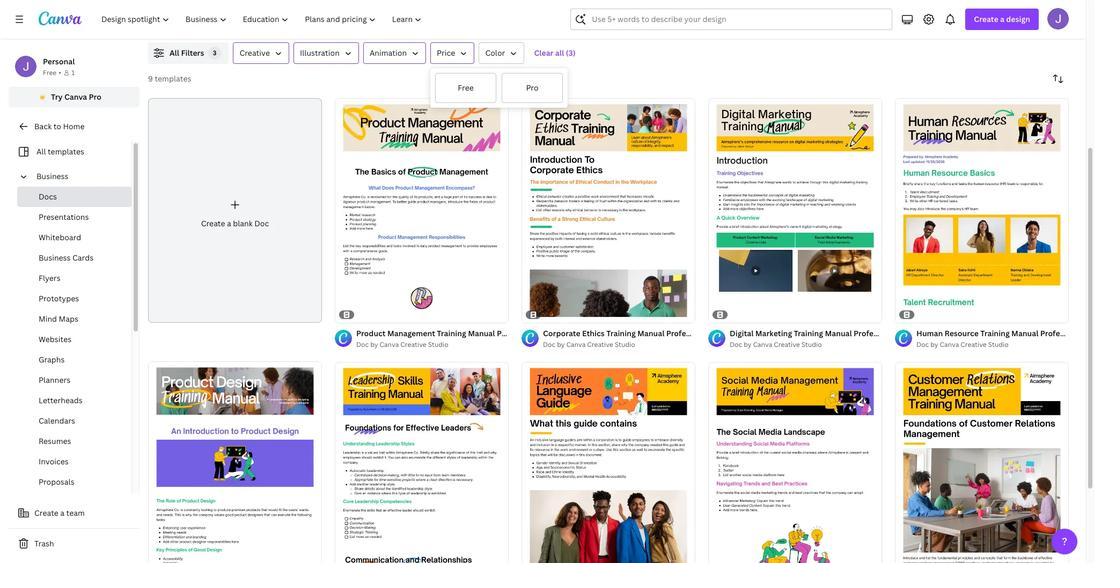 Task type: locate. For each thing, give the bounding box(es) containing it.
docs
[[39, 192, 57, 202]]

create a design
[[974, 14, 1031, 24]]

pro up back to home link
[[89, 92, 101, 102]]

business for business cards
[[39, 253, 71, 263]]

1
[[71, 68, 75, 77]]

a left team on the bottom of page
[[60, 508, 64, 518]]

invoices link
[[17, 452, 132, 472]]

all
[[170, 48, 179, 58], [36, 147, 46, 157]]

free
[[43, 68, 56, 77], [458, 83, 474, 93]]

all for all templates
[[36, 147, 46, 157]]

a inside button
[[60, 508, 64, 518]]

all filters
[[170, 48, 204, 58]]

prototypes
[[39, 294, 79, 304]]

creative for product management training manual professional doc in yellow green pink playful professional style image
[[401, 340, 427, 349]]

create a blank doc
[[201, 218, 269, 228]]

try canva pro
[[51, 92, 101, 102]]

0 horizontal spatial pro
[[89, 92, 101, 102]]

a left the design
[[1001, 14, 1005, 24]]

2 studio from the left
[[615, 340, 635, 349]]

canva inside button
[[64, 92, 87, 102]]

doc for human resource training manual professional doc in beige yellow pink playful professional style image on the right of page
[[917, 340, 929, 349]]

None search field
[[571, 9, 893, 30]]

cards
[[72, 253, 94, 263]]

0 vertical spatial templates
[[155, 74, 191, 84]]

doc by canva creative studio link for customer relations management training manual professional doc in yellow black white playful professional style "image"
[[917, 340, 1069, 351]]

back to home link
[[9, 116, 140, 137]]

resumes link
[[17, 432, 132, 452]]

0 vertical spatial a
[[1001, 14, 1005, 24]]

filters
[[181, 48, 204, 58]]

templates down "back to home"
[[48, 147, 84, 157]]

9 templates
[[148, 74, 191, 84]]

trash
[[34, 539, 54, 549]]

whiteboard link
[[17, 228, 132, 248]]

free left •
[[43, 68, 56, 77]]

1 vertical spatial all
[[36, 147, 46, 157]]

1 horizontal spatial create
[[201, 218, 225, 228]]

business up flyers
[[39, 253, 71, 263]]

doc by canva creative studio link
[[356, 340, 509, 351], [543, 340, 696, 351], [730, 340, 882, 351], [917, 340, 1069, 351]]

a inside dropdown button
[[1001, 14, 1005, 24]]

maps
[[59, 314, 78, 324]]

back to home
[[34, 121, 85, 132]]

doc for product management training manual professional doc in yellow green pink playful professional style image
[[356, 340, 369, 349]]

planners
[[39, 375, 70, 385]]

1 horizontal spatial all
[[170, 48, 179, 58]]

business cards link
[[17, 248, 132, 268]]

clear
[[534, 48, 554, 58]]

color
[[485, 48, 505, 58]]

to
[[53, 121, 61, 132]]

1 vertical spatial templates
[[48, 147, 84, 157]]

creative
[[240, 48, 270, 58], [401, 340, 427, 349], [587, 340, 613, 349], [774, 340, 800, 349], [961, 340, 987, 349]]

0 horizontal spatial a
[[60, 508, 64, 518]]

business
[[36, 171, 68, 181], [39, 253, 71, 263]]

canva
[[64, 92, 87, 102], [380, 340, 399, 349], [567, 340, 586, 349], [753, 340, 773, 349], [940, 340, 959, 349]]

doc by canva creative studio link for leadership skills training manual professional doc in yellow green purple playful professional style image
[[356, 340, 509, 351]]

4 doc by canva creative studio link from the left
[[917, 340, 1069, 351]]

price button
[[431, 42, 475, 64]]

studio
[[428, 340, 449, 349], [615, 340, 635, 349], [802, 340, 822, 349], [989, 340, 1009, 349]]

create left the design
[[974, 14, 999, 24]]

create
[[974, 14, 999, 24], [201, 218, 225, 228], [34, 508, 58, 518]]

doc by canva creative studio for customer relations management training manual professional doc in yellow black white playful professional style "image"
[[917, 340, 1009, 349]]

doc for corporate ethics training manual professional doc in yellow orange green playful professional style image
[[543, 340, 556, 349]]

by for doc by canva creative studio link associated with leadership skills training manual professional doc in yellow green purple playful professional style image
[[370, 340, 378, 349]]

a for blank
[[227, 218, 231, 228]]

prototypes link
[[17, 289, 132, 309]]

doc by canva creative studio
[[356, 340, 449, 349], [543, 340, 635, 349], [730, 340, 822, 349], [917, 340, 1009, 349]]

creative for digital marketing training manual professional doc in green purple yellow playful professional style image
[[774, 340, 800, 349]]

1 vertical spatial business
[[39, 253, 71, 263]]

1 horizontal spatial pro
[[526, 83, 539, 93]]

animation button
[[363, 42, 426, 64]]

1 vertical spatial a
[[227, 218, 231, 228]]

mind maps link
[[17, 309, 132, 330]]

templates
[[155, 74, 191, 84], [48, 147, 84, 157]]

try canva pro button
[[9, 87, 140, 107]]

create for create a team
[[34, 508, 58, 518]]

4 studio from the left
[[989, 340, 1009, 349]]

planners link
[[17, 370, 132, 391]]

all left filters
[[170, 48, 179, 58]]

presentations
[[39, 212, 89, 222]]

templates for all templates
[[48, 147, 84, 157]]

doc for digital marketing training manual professional doc in green purple yellow playful professional style image
[[730, 340, 742, 349]]

create left the blank at top
[[201, 218, 225, 228]]

back
[[34, 121, 52, 132]]

proposals link
[[17, 472, 132, 493]]

creative button
[[233, 42, 289, 64]]

pro
[[526, 83, 539, 93], [89, 92, 101, 102]]

3 doc by canva creative studio from the left
[[730, 340, 822, 349]]

doc by canva creative studio for inclusive language guide professional doc in orange yellow purple playful professional style image
[[543, 340, 635, 349]]

0 vertical spatial all
[[170, 48, 179, 58]]

create left team on the bottom of page
[[34, 508, 58, 518]]

0 horizontal spatial create
[[34, 508, 58, 518]]

all down back
[[36, 147, 46, 157]]

3
[[213, 48, 217, 57]]

4 doc by canva creative studio from the left
[[917, 340, 1009, 349]]

0 horizontal spatial templates
[[48, 147, 84, 157]]

1 studio from the left
[[428, 340, 449, 349]]

1 by from the left
[[370, 340, 378, 349]]

3 by from the left
[[744, 340, 752, 349]]

a left the blank at top
[[227, 218, 231, 228]]

free inside button
[[458, 83, 474, 93]]

by for doc by canva creative studio link corresponding to social media management training manual professional doc in yellow purple blue playful professional style image
[[744, 340, 752, 349]]

creative for corporate ethics training manual professional doc in yellow orange green playful professional style image
[[587, 340, 613, 349]]

all for all filters
[[170, 48, 179, 58]]

doc
[[255, 218, 269, 228], [356, 340, 369, 349], [543, 340, 556, 349], [730, 340, 742, 349], [917, 340, 929, 349]]

1 vertical spatial create
[[201, 218, 225, 228]]

digital marketing training manual professional doc in green purple yellow playful professional style image
[[709, 98, 882, 323]]

product design training manual professional doc in purple green orange playful professional style image
[[148, 362, 322, 564]]

0 horizontal spatial all
[[36, 147, 46, 157]]

pro down clear
[[526, 83, 539, 93]]

2 horizontal spatial a
[[1001, 14, 1005, 24]]

1 horizontal spatial free
[[458, 83, 474, 93]]

corporate ethics training manual professional doc in yellow orange green playful professional style image
[[522, 98, 696, 323]]

Sort by button
[[1048, 68, 1069, 90]]

websites
[[39, 334, 72, 345]]

2 by from the left
[[557, 340, 565, 349]]

3 studio from the left
[[802, 340, 822, 349]]

invoices
[[39, 457, 69, 467]]

create inside button
[[34, 508, 58, 518]]

templates right 9
[[155, 74, 191, 84]]

a
[[1001, 14, 1005, 24], [227, 218, 231, 228], [60, 508, 64, 518]]

1 vertical spatial free
[[458, 83, 474, 93]]

free down price button
[[458, 83, 474, 93]]

trash link
[[9, 534, 140, 555]]

letterheads
[[39, 396, 83, 406]]

create inside dropdown button
[[974, 14, 999, 24]]

mind maps
[[39, 314, 78, 324]]

0 vertical spatial create
[[974, 14, 999, 24]]

1 horizontal spatial a
[[227, 218, 231, 228]]

0 vertical spatial business
[[36, 171, 68, 181]]

1 horizontal spatial templates
[[155, 74, 191, 84]]

design
[[1007, 14, 1031, 24]]

pro inside button
[[526, 83, 539, 93]]

business up docs
[[36, 171, 68, 181]]

free •
[[43, 68, 61, 77]]

2 vertical spatial create
[[34, 508, 58, 518]]

team
[[66, 508, 85, 518]]

4 by from the left
[[931, 340, 939, 349]]

mind
[[39, 314, 57, 324]]

websites link
[[17, 330, 132, 350]]

by
[[370, 340, 378, 349], [557, 340, 565, 349], [744, 340, 752, 349], [931, 340, 939, 349]]

3 filter options selected element
[[208, 47, 221, 60]]

business for business
[[36, 171, 68, 181]]

letterheads link
[[17, 391, 132, 411]]

canva for digital marketing training manual professional doc in green purple yellow playful professional style image
[[753, 340, 773, 349]]

2 doc by canva creative studio link from the left
[[543, 340, 696, 351]]

3 doc by canva creative studio link from the left
[[730, 340, 882, 351]]

0 horizontal spatial free
[[43, 68, 56, 77]]

1 doc by canva creative studio link from the left
[[356, 340, 509, 351]]

animation
[[370, 48, 407, 58]]

2 vertical spatial a
[[60, 508, 64, 518]]

proposals
[[39, 477, 74, 487]]

0 vertical spatial free
[[43, 68, 56, 77]]

2 horizontal spatial create
[[974, 14, 999, 24]]

color button
[[479, 42, 525, 64]]

2 doc by canva creative studio from the left
[[543, 340, 635, 349]]

1 doc by canva creative studio from the left
[[356, 340, 449, 349]]

•
[[59, 68, 61, 77]]



Task type: describe. For each thing, give the bounding box(es) containing it.
flyers
[[39, 273, 60, 283]]

doc by canva creative studio link for inclusive language guide professional doc in orange yellow purple playful professional style image
[[543, 340, 696, 351]]

top level navigation element
[[94, 9, 431, 30]]

try
[[51, 92, 63, 102]]

graphs link
[[17, 350, 132, 370]]

personal
[[43, 56, 75, 67]]

create a design button
[[966, 9, 1039, 30]]

create for create a design
[[974, 14, 999, 24]]

templates for 9 templates
[[155, 74, 191, 84]]

pro button
[[501, 72, 564, 104]]

whiteboard
[[39, 232, 81, 243]]

presentations link
[[17, 207, 132, 228]]

(3)
[[566, 48, 576, 58]]

jacob simon image
[[1048, 8, 1069, 30]]

creative inside creative button
[[240, 48, 270, 58]]

pro inside button
[[89, 92, 101, 102]]

create a blank doc link
[[148, 98, 322, 323]]

free for free
[[458, 83, 474, 93]]

studio for doc by canva creative studio link associated with leadership skills training manual professional doc in yellow green purple playful professional style image
[[428, 340, 449, 349]]

by for doc by canva creative studio link corresponding to customer relations management training manual professional doc in yellow black white playful professional style "image"
[[931, 340, 939, 349]]

all templates
[[36, 147, 84, 157]]

doc by canva creative studio for social media management training manual professional doc in yellow purple blue playful professional style image
[[730, 340, 822, 349]]

by for inclusive language guide professional doc in orange yellow purple playful professional style image's doc by canva creative studio link
[[557, 340, 565, 349]]

create a team
[[34, 508, 85, 518]]

creative for human resource training manual professional doc in beige yellow pink playful professional style image on the right of page
[[961, 340, 987, 349]]

business cards
[[39, 253, 94, 263]]

doc by canva creative studio for leadership skills training manual professional doc in yellow green purple playful professional style image
[[356, 340, 449, 349]]

canva for human resource training manual professional doc in beige yellow pink playful professional style image on the right of page
[[940, 340, 959, 349]]

Search search field
[[592, 9, 886, 30]]

customer relations management training manual professional doc in yellow black white playful professional style image
[[895, 362, 1069, 564]]

canva for corporate ethics training manual professional doc in yellow orange green playful professional style image
[[567, 340, 586, 349]]

illustration
[[300, 48, 340, 58]]

graphs
[[39, 355, 65, 365]]

create for create a blank doc
[[201, 218, 225, 228]]

calendars
[[39, 416, 75, 426]]

business link
[[32, 166, 125, 187]]

create a team button
[[9, 503, 140, 524]]

free button
[[435, 72, 497, 104]]

flyers link
[[17, 268, 132, 289]]

create a blank doc element
[[148, 98, 322, 323]]

free for free •
[[43, 68, 56, 77]]

canva for product management training manual professional doc in yellow green pink playful professional style image
[[380, 340, 399, 349]]

illustration button
[[294, 42, 359, 64]]

product management training manual professional doc in yellow green pink playful professional style image
[[335, 98, 509, 323]]

doc by canva creative studio link for social media management training manual professional doc in yellow purple blue playful professional style image
[[730, 340, 882, 351]]

9
[[148, 74, 153, 84]]

leadership skills training manual professional doc in yellow green purple playful professional style image
[[335, 362, 509, 564]]

studio for doc by canva creative studio link corresponding to customer relations management training manual professional doc in yellow black white playful professional style "image"
[[989, 340, 1009, 349]]

resumes
[[39, 436, 71, 447]]

blank
[[233, 218, 253, 228]]

all templates link
[[15, 142, 125, 162]]

studio for inclusive language guide professional doc in orange yellow purple playful professional style image's doc by canva creative studio link
[[615, 340, 635, 349]]

human resource training manual professional doc in beige yellow pink playful professional style image
[[895, 98, 1069, 323]]

calendars link
[[17, 411, 132, 432]]

home
[[63, 121, 85, 132]]

clear all (3) button
[[529, 42, 581, 64]]

a for team
[[60, 508, 64, 518]]

clear all (3)
[[534, 48, 576, 58]]

studio for doc by canva creative studio link corresponding to social media management training manual professional doc in yellow purple blue playful professional style image
[[802, 340, 822, 349]]

social media management training manual professional doc in yellow purple blue playful professional style image
[[709, 362, 882, 564]]

all
[[555, 48, 564, 58]]

a for design
[[1001, 14, 1005, 24]]

inclusive language guide professional doc in orange yellow purple playful professional style image
[[522, 362, 696, 564]]

price
[[437, 48, 455, 58]]



Task type: vqa. For each thing, say whether or not it's contained in the screenshot.
Professional (+4) button on the left of page
no



